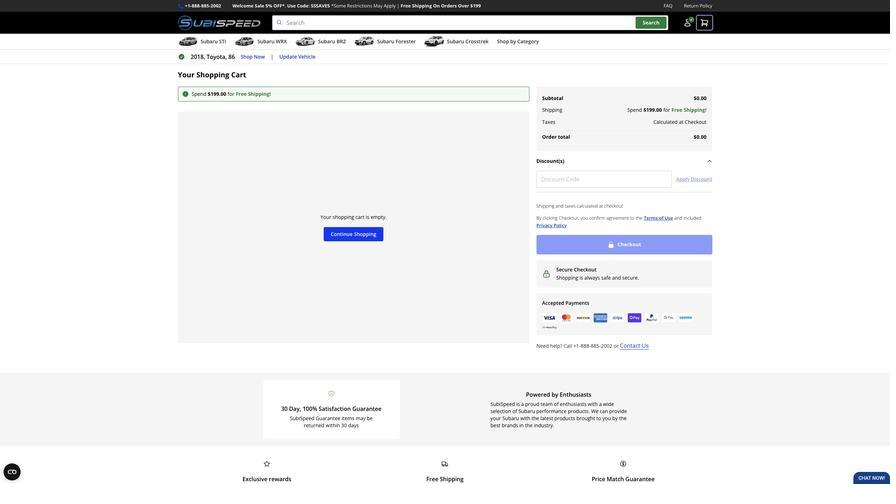Task type: describe. For each thing, give the bounding box(es) containing it.
your for your shopping cart
[[178, 70, 195, 80]]

subispeed inside the 30 day, 100% satisfaction guarantee subispeed guarantee items may be returned within 30 days
[[290, 416, 315, 422]]

button image
[[683, 19, 692, 27]]

welcome sale 5% off*. use code: sssave5
[[233, 2, 330, 9]]

need help? call +1-888-885-2002 or contact us
[[537, 342, 649, 350]]

5%
[[266, 2, 272, 9]]

$0.00 for subtotal
[[694, 95, 707, 102]]

metapay image
[[543, 327, 557, 330]]

continue shopping button
[[324, 227, 384, 242]]

by
[[537, 215, 542, 221]]

1 horizontal spatial for
[[664, 107, 670, 113]]

subaru forester button
[[355, 35, 416, 49]]

orders
[[441, 2, 457, 9]]

30 day, 100% satisfaction guarantee image
[[328, 391, 335, 398]]

powered by enthusiasts subispeed is a proud team of enthusiasts with a wide selection of subaru performance products. we can provide your subaru with the latest products brought to you by the best brands in the industry.
[[491, 391, 627, 430]]

your for your shopping cart is empty.
[[321, 214, 332, 221]]

vehicle
[[298, 53, 316, 60]]

Discount Code field
[[537, 171, 672, 188]]

discount(s) button
[[537, 157, 713, 165]]

checkout inside secure checkout shopping is always safe and secure.
[[574, 267, 597, 273]]

performance
[[537, 409, 567, 415]]

0 vertical spatial checkout
[[685, 119, 707, 125]]

0 horizontal spatial use
[[287, 2, 296, 9]]

1 horizontal spatial of
[[554, 401, 559, 408]]

1 vertical spatial guarantee
[[316, 416, 341, 422]]

satisfaction
[[319, 406, 351, 414]]

products.
[[568, 409, 590, 415]]

*some restrictions may apply | free shipping on orders over $199
[[331, 2, 481, 9]]

update vehicle
[[280, 53, 316, 60]]

shipping down subtotal
[[542, 107, 563, 113]]

the down provide
[[619, 416, 627, 422]]

shop for shop by category
[[497, 38, 509, 45]]

shipping up 'clicking'
[[537, 203, 555, 210]]

can
[[600, 409, 608, 415]]

always
[[585, 275, 600, 281]]

crosstrek
[[466, 38, 489, 45]]

0 vertical spatial guarantee
[[353, 406, 382, 414]]

calculated at checkout
[[654, 119, 707, 125]]

2018, toyota, 86
[[191, 53, 235, 61]]

checkout inside button
[[618, 242, 641, 248]]

shop by category
[[497, 38, 539, 45]]

agreement
[[607, 215, 629, 221]]

subaru up brands
[[503, 416, 519, 422]]

shop now
[[241, 53, 265, 60]]

exclusive rewards image
[[263, 461, 271, 468]]

may
[[356, 416, 366, 422]]

0 vertical spatial for
[[228, 91, 234, 97]]

use inside 'by clicking checkout, you confirm agreement to the terms of use and included privacy policy'
[[665, 215, 673, 221]]

search button
[[636, 17, 667, 29]]

enthusiasts
[[560, 401, 587, 408]]

order total
[[542, 134, 570, 140]]

in
[[520, 423, 524, 430]]

1 horizontal spatial at
[[679, 119, 684, 125]]

a subaru wrx thumbnail image image
[[235, 36, 255, 47]]

sale
[[255, 2, 264, 9]]

1 vertical spatial 30
[[341, 423, 347, 430]]

brought
[[577, 416, 595, 422]]

shipping left 'on'
[[412, 2, 432, 9]]

1 horizontal spatial spend $ 199.00 for free shipping!
[[628, 107, 707, 113]]

your shopping cart is empty.
[[321, 214, 387, 221]]

accepted payments
[[542, 300, 590, 307]]

to inside powered by enthusiasts subispeed is a proud team of enthusiasts with a wide selection of subaru performance products. we can provide your subaru with the latest products brought to you by the best brands in the industry.
[[597, 416, 601, 422]]

0 vertical spatial 2002
[[211, 2, 221, 9]]

0 horizontal spatial $
[[208, 91, 211, 97]]

shopping
[[333, 214, 354, 221]]

terms of use link
[[644, 215, 673, 222]]

a subaru brz thumbnail image image
[[295, 36, 315, 47]]

subaru crosstrek
[[447, 38, 489, 45]]

on
[[433, 2, 440, 9]]

of inside 'by clicking checkout, you confirm agreement to the terms of use and included privacy policy'
[[659, 215, 664, 221]]

faq
[[664, 2, 673, 9]]

0 vertical spatial with
[[588, 401, 598, 408]]

subaru brz
[[318, 38, 346, 45]]

1 a from the left
[[521, 401, 524, 408]]

industry.
[[534, 423, 555, 430]]

price
[[592, 476, 606, 484]]

1 horizontal spatial spend
[[628, 107, 642, 113]]

by for shop
[[511, 38, 516, 45]]

subaru down proud
[[519, 409, 535, 415]]

privacy policy link
[[537, 222, 567, 230]]

0 horizontal spatial 199.00
[[211, 91, 226, 97]]

continue shopping
[[331, 231, 377, 238]]

safe
[[601, 275, 611, 281]]

us
[[642, 342, 649, 350]]

wrx
[[276, 38, 287, 45]]

return policy link
[[684, 2, 713, 10]]

a subaru forester thumbnail image image
[[355, 36, 374, 47]]

now
[[254, 53, 265, 60]]

calculated
[[654, 119, 678, 125]]

shipping down the free shipping image
[[440, 476, 464, 484]]

1 vertical spatial at
[[599, 203, 603, 210]]

shipping and taxes calculated at checkout
[[537, 203, 623, 210]]

provide
[[610, 409, 627, 415]]

0 vertical spatial +1-
[[185, 2, 192, 9]]

may
[[374, 2, 383, 9]]

888- inside need help? call +1-888-885-2002 or contact us
[[581, 343, 591, 350]]

30 day, 100% satisfaction guarantee subispeed guarantee items may be returned within 30 days
[[281, 406, 382, 430]]

shoppay image
[[628, 313, 642, 324]]

enthusiasts
[[560, 391, 592, 399]]

86
[[229, 53, 235, 61]]

wide
[[603, 401, 614, 408]]

checkout button
[[537, 235, 713, 255]]

over
[[458, 2, 469, 9]]

terms
[[644, 215, 658, 221]]

subaru sti button
[[178, 35, 226, 49]]

and inside 'by clicking checkout, you confirm agreement to the terms of use and included privacy policy'
[[675, 215, 683, 221]]

secure
[[557, 267, 573, 273]]

subaru wrx
[[257, 38, 287, 45]]

0 horizontal spatial shipping!
[[248, 91, 271, 97]]

0 horizontal spatial spend $ 199.00 for free shipping!
[[192, 91, 271, 97]]

0 vertical spatial |
[[397, 2, 400, 9]]

contact
[[620, 342, 641, 350]]

included
[[684, 215, 702, 221]]

empty.
[[371, 214, 387, 221]]

be
[[367, 416, 373, 422]]

taxes
[[565, 203, 576, 210]]

2 vertical spatial by
[[613, 416, 618, 422]]

you inside 'by clicking checkout, you confirm agreement to the terms of use and included privacy policy'
[[581, 215, 588, 221]]

checkout
[[605, 203, 623, 210]]

restrictions
[[347, 2, 372, 9]]

shop for shop now
[[241, 53, 253, 60]]

0 horizontal spatial 885-
[[201, 2, 211, 9]]

exclusive rewards
[[243, 476, 291, 484]]

shopping for continue
[[354, 231, 377, 238]]

shopping for your
[[196, 70, 229, 80]]

proud
[[525, 401, 540, 408]]

to inside 'by clicking checkout, you confirm agreement to the terms of use and included privacy policy'
[[630, 215, 635, 221]]

within
[[326, 423, 340, 430]]

return policy
[[684, 2, 713, 9]]

free shipping
[[427, 476, 464, 484]]

items
[[342, 416, 355, 422]]

$199
[[471, 2, 481, 9]]

shop by category button
[[497, 35, 539, 49]]

price match guarantee image
[[620, 461, 627, 468]]



Task type: vqa. For each thing, say whether or not it's contained in the screenshot.


Task type: locate. For each thing, give the bounding box(es) containing it.
0 vertical spatial of
[[659, 215, 664, 221]]

0 horizontal spatial shop
[[241, 53, 253, 60]]

toyota,
[[207, 53, 227, 61]]

199.00 down "your shopping cart"
[[211, 91, 226, 97]]

discover image
[[577, 313, 591, 323]]

0 vertical spatial spend $ 199.00 for free shipping!
[[192, 91, 271, 97]]

1 vertical spatial 199.00
[[647, 107, 662, 113]]

latest
[[541, 416, 553, 422]]

confirm
[[590, 215, 605, 221]]

0 horizontal spatial of
[[513, 409, 517, 415]]

0 horizontal spatial your
[[178, 70, 195, 80]]

1 horizontal spatial +1-
[[574, 343, 581, 350]]

1 horizontal spatial shop
[[497, 38, 509, 45]]

+1-
[[185, 2, 192, 9], [574, 343, 581, 350]]

1 vertical spatial |
[[271, 53, 274, 61]]

brands
[[502, 423, 518, 430]]

0 vertical spatial $0.00
[[694, 95, 707, 102]]

is inside secure checkout shopping is always safe and secure.
[[580, 275, 583, 281]]

stripe image
[[611, 313, 625, 323]]

policy right the return
[[700, 2, 713, 9]]

888- right call
[[581, 343, 591, 350]]

1 vertical spatial spend $ 199.00 for free shipping!
[[628, 107, 707, 113]]

guarantee up within
[[316, 416, 341, 422]]

0 vertical spatial shop
[[497, 38, 509, 45]]

1 vertical spatial to
[[597, 416, 601, 422]]

use right terms
[[665, 215, 673, 221]]

need
[[537, 343, 549, 350]]

the up industry.
[[532, 416, 539, 422]]

1 horizontal spatial checkout
[[618, 242, 641, 248]]

1 horizontal spatial 885-
[[591, 343, 601, 350]]

amex image
[[594, 313, 608, 323]]

or
[[614, 343, 619, 350]]

0 horizontal spatial +1-
[[185, 2, 192, 9]]

discount(s)
[[537, 158, 565, 164]]

2 vertical spatial of
[[513, 409, 517, 415]]

policy down the checkout,
[[554, 223, 567, 229]]

subaru for subaru crosstrek
[[447, 38, 464, 45]]

for down the cart
[[228, 91, 234, 97]]

0 horizontal spatial for
[[228, 91, 234, 97]]

1 horizontal spatial $
[[644, 107, 647, 113]]

payments
[[566, 300, 590, 307]]

subispeed logo image
[[178, 15, 261, 30]]

1 horizontal spatial subispeed
[[491, 401, 515, 408]]

subaru wrx button
[[235, 35, 287, 49]]

2002
[[211, 2, 221, 9], [601, 343, 613, 350]]

0 horizontal spatial policy
[[554, 223, 567, 229]]

policy inside 'by clicking checkout, you confirm agreement to the terms of use and included privacy policy'
[[554, 223, 567, 229]]

1 vertical spatial for
[[664, 107, 670, 113]]

by up team
[[552, 391, 559, 399]]

search input field
[[272, 15, 668, 30]]

0 horizontal spatial 888-
[[192, 2, 201, 9]]

at
[[679, 119, 684, 125], [599, 203, 603, 210]]

by inside shop by category dropdown button
[[511, 38, 516, 45]]

1 horizontal spatial is
[[517, 401, 520, 408]]

subaru left "crosstrek"
[[447, 38, 464, 45]]

at right calculated
[[679, 119, 684, 125]]

1 vertical spatial $
[[644, 107, 647, 113]]

| right now
[[271, 53, 274, 61]]

by clicking checkout, you confirm agreement to the terms of use and included privacy policy
[[537, 215, 702, 229]]

$
[[208, 91, 211, 97], [644, 107, 647, 113]]

subaru for subaru sti
[[201, 38, 218, 45]]

1 vertical spatial shipping!
[[684, 107, 707, 113]]

products
[[555, 416, 575, 422]]

exclusive
[[243, 476, 268, 484]]

shop left now
[[241, 53, 253, 60]]

1 $0.00 from the top
[[694, 95, 707, 102]]

the
[[636, 215, 643, 221], [532, 416, 539, 422], [619, 416, 627, 422], [525, 423, 533, 430]]

0 horizontal spatial shopping
[[196, 70, 229, 80]]

0 horizontal spatial a
[[521, 401, 524, 408]]

secure.
[[623, 275, 639, 281]]

0 horizontal spatial 30
[[281, 406, 288, 414]]

shop inside "link"
[[241, 53, 253, 60]]

subispeed down the day,
[[290, 416, 315, 422]]

2 horizontal spatial is
[[580, 275, 583, 281]]

help?
[[550, 343, 563, 350]]

subaru inside "dropdown button"
[[257, 38, 275, 45]]

0 vertical spatial is
[[366, 214, 370, 221]]

taxes
[[542, 119, 556, 125]]

your down the 2018,
[[178, 70, 195, 80]]

shopping down 2018, toyota, 86
[[196, 70, 229, 80]]

mastercard image
[[559, 313, 574, 323]]

subaru left brz
[[318, 38, 335, 45]]

guarantee down 'price match guarantee' image
[[626, 476, 655, 484]]

$0.00 for order total
[[694, 134, 707, 140]]

to down we
[[597, 416, 601, 422]]

team
[[541, 401, 553, 408]]

you down calculated
[[581, 215, 588, 221]]

powered
[[526, 391, 550, 399]]

welcome
[[233, 2, 254, 9]]

total
[[558, 134, 570, 140]]

at up the confirm
[[599, 203, 603, 210]]

1 vertical spatial $0.00
[[694, 134, 707, 140]]

shopping down cart
[[354, 231, 377, 238]]

0 vertical spatial subispeed
[[491, 401, 515, 408]]

subaru for subaru forester
[[377, 38, 395, 45]]

subaru sti
[[201, 38, 226, 45]]

by left category
[[511, 38, 516, 45]]

1 horizontal spatial a
[[599, 401, 602, 408]]

open widget image
[[4, 464, 21, 481]]

2 horizontal spatial checkout
[[685, 119, 707, 125]]

1 vertical spatial of
[[554, 401, 559, 408]]

continue
[[331, 231, 353, 238]]

and left included
[[675, 215, 683, 221]]

2002 left or
[[601, 343, 613, 350]]

2 horizontal spatial guarantee
[[626, 476, 655, 484]]

venmo image
[[679, 313, 693, 324]]

1 horizontal spatial 888-
[[581, 343, 591, 350]]

a up can
[[599, 401, 602, 408]]

0 horizontal spatial and
[[556, 203, 564, 210]]

0 vertical spatial 199.00
[[211, 91, 226, 97]]

2018,
[[191, 53, 205, 61]]

0 vertical spatial 885-
[[201, 2, 211, 9]]

1 horizontal spatial guarantee
[[353, 406, 382, 414]]

of up performance
[[554, 401, 559, 408]]

0 horizontal spatial by
[[511, 38, 516, 45]]

update
[[280, 53, 297, 60]]

spend $ 199.00 for free shipping! up calculated
[[628, 107, 707, 113]]

use
[[287, 2, 296, 9], [665, 215, 673, 221]]

calculated
[[577, 203, 598, 210]]

shopping down secure
[[557, 275, 578, 281]]

free shipping image
[[442, 461, 449, 468]]

1 vertical spatial checkout
[[618, 242, 641, 248]]

cart
[[356, 214, 365, 221]]

subaru for subaru wrx
[[257, 38, 275, 45]]

shop inside dropdown button
[[497, 38, 509, 45]]

1 horizontal spatial you
[[603, 416, 611, 422]]

checkout up always at the bottom right of the page
[[574, 267, 597, 273]]

subaru left the wrx on the left top
[[257, 38, 275, 45]]

code:
[[297, 2, 310, 9]]

shipping
[[412, 2, 432, 9], [542, 107, 563, 113], [537, 203, 555, 210], [440, 476, 464, 484]]

shopping
[[196, 70, 229, 80], [354, 231, 377, 238], [557, 275, 578, 281]]

199.00 up calculated
[[647, 107, 662, 113]]

1 vertical spatial use
[[665, 215, 673, 221]]

your shopping cart
[[178, 70, 246, 80]]

best
[[491, 423, 501, 430]]

0 vertical spatial $
[[208, 91, 211, 97]]

policy
[[700, 2, 713, 9], [554, 223, 567, 229]]

price match guarantee
[[592, 476, 655, 484]]

0 vertical spatial to
[[630, 215, 635, 221]]

you inside powered by enthusiasts subispeed is a proud team of enthusiasts with a wide selection of subaru performance products. we can provide your subaru with the latest products brought to you by the best brands in the industry.
[[603, 416, 611, 422]]

guarantee up be
[[353, 406, 382, 414]]

and left taxes
[[556, 203, 564, 210]]

paypal image
[[645, 313, 659, 324]]

885- left or
[[591, 343, 601, 350]]

of right terms
[[659, 215, 664, 221]]

is for always
[[580, 275, 583, 281]]

0 horizontal spatial spend
[[192, 91, 206, 97]]

use right off*.
[[287, 2, 296, 9]]

0 horizontal spatial subispeed
[[290, 416, 315, 422]]

subtotal
[[542, 95, 563, 102]]

30 down items
[[341, 423, 347, 430]]

by for powered
[[552, 391, 559, 399]]

and inside secure checkout shopping is always safe and secure.
[[612, 275, 621, 281]]

day,
[[289, 406, 301, 414]]

to right agreement
[[630, 215, 635, 221]]

a subaru sti thumbnail image image
[[178, 36, 198, 47]]

the inside 'by clicking checkout, you confirm agreement to the terms of use and included privacy policy'
[[636, 215, 643, 221]]

1 vertical spatial is
[[580, 275, 583, 281]]

is right cart
[[366, 214, 370, 221]]

2 vertical spatial and
[[612, 275, 621, 281]]

1 horizontal spatial by
[[552, 391, 559, 399]]

with up we
[[588, 401, 598, 408]]

by down provide
[[613, 416, 618, 422]]

30 left the day,
[[281, 406, 288, 414]]

0 vertical spatial you
[[581, 215, 588, 221]]

subispeed up selection
[[491, 401, 515, 408]]

subispeed inside powered by enthusiasts subispeed is a proud team of enthusiasts with a wide selection of subaru performance products. we can provide your subaru with the latest products brought to you by the best brands in the industry.
[[491, 401, 515, 408]]

spend $ 199.00 for free shipping! down the cart
[[192, 91, 271, 97]]

visa image
[[542, 313, 557, 323]]

0 horizontal spatial with
[[521, 416, 531, 422]]

with up in on the right
[[521, 416, 531, 422]]

forester
[[396, 38, 416, 45]]

subaru left the sti
[[201, 38, 218, 45]]

shop left category
[[497, 38, 509, 45]]

subaru inside dropdown button
[[201, 38, 218, 45]]

0 vertical spatial shopping
[[196, 70, 229, 80]]

and right 'safe'
[[612, 275, 621, 281]]

checkout right calculated
[[685, 119, 707, 125]]

2 $0.00 from the top
[[694, 134, 707, 140]]

apply
[[384, 2, 396, 9]]

return
[[684, 2, 699, 9]]

2 a from the left
[[599, 401, 602, 408]]

the right in on the right
[[525, 423, 533, 430]]

1 horizontal spatial 30
[[341, 423, 347, 430]]

+1- up subispeed logo
[[185, 2, 192, 9]]

0 vertical spatial and
[[556, 203, 564, 210]]

to
[[630, 215, 635, 221], [597, 416, 601, 422]]

1 vertical spatial 888-
[[581, 343, 591, 350]]

a left proud
[[521, 401, 524, 408]]

category
[[518, 38, 539, 45]]

googlepay image
[[662, 313, 676, 324]]

is left always at the bottom right of the page
[[580, 275, 583, 281]]

$0.00 up calculated at checkout
[[694, 95, 707, 102]]

0 horizontal spatial you
[[581, 215, 588, 221]]

subaru for subaru brz
[[318, 38, 335, 45]]

sssave5
[[311, 2, 330, 9]]

a
[[521, 401, 524, 408], [599, 401, 602, 408]]

call
[[564, 343, 572, 350]]

faq link
[[664, 2, 673, 10]]

1 horizontal spatial shopping
[[354, 231, 377, 238]]

checkout down 'by clicking checkout, you confirm agreement to the terms of use and included privacy policy'
[[618, 242, 641, 248]]

is left proud
[[517, 401, 520, 408]]

1 vertical spatial 2002
[[601, 343, 613, 350]]

shopping inside secure checkout shopping is always safe and secure.
[[557, 275, 578, 281]]

2002 inside need help? call +1-888-885-2002 or contact us
[[601, 343, 613, 350]]

1 horizontal spatial to
[[630, 215, 635, 221]]

| right apply at the left top
[[397, 2, 400, 9]]

selection
[[491, 409, 511, 415]]

1 horizontal spatial shipping!
[[684, 107, 707, 113]]

1 horizontal spatial and
[[612, 275, 621, 281]]

subaru left "forester"
[[377, 38, 395, 45]]

0 horizontal spatial at
[[599, 203, 603, 210]]

*some
[[331, 2, 346, 9]]

885- up subispeed logo
[[201, 2, 211, 9]]

2 vertical spatial checkout
[[574, 267, 597, 273]]

100%
[[303, 406, 317, 414]]

brz
[[337, 38, 346, 45]]

0 vertical spatial at
[[679, 119, 684, 125]]

2 horizontal spatial and
[[675, 215, 683, 221]]

you down can
[[603, 416, 611, 422]]

1 vertical spatial your
[[321, 214, 332, 221]]

885- inside need help? call +1-888-885-2002 or contact us
[[591, 343, 601, 350]]

your left shopping
[[321, 214, 332, 221]]

+1-888-885-2002
[[185, 2, 221, 9]]

1 horizontal spatial your
[[321, 214, 332, 221]]

a subaru crosstrek thumbnail image image
[[424, 36, 444, 47]]

2002 up subispeed logo
[[211, 2, 221, 9]]

0 vertical spatial 888-
[[192, 2, 201, 9]]

1 horizontal spatial policy
[[700, 2, 713, 9]]

2 vertical spatial is
[[517, 401, 520, 408]]

0 horizontal spatial checkout
[[574, 267, 597, 273]]

is for empty.
[[366, 214, 370, 221]]

is inside powered by enthusiasts subispeed is a proud team of enthusiasts with a wide selection of subaru performance products. we can provide your subaru with the latest products brought to you by the best brands in the industry.
[[517, 401, 520, 408]]

1 vertical spatial policy
[[554, 223, 567, 229]]

2 vertical spatial guarantee
[[626, 476, 655, 484]]

match
[[607, 476, 624, 484]]

days
[[348, 423, 359, 430]]

0 vertical spatial by
[[511, 38, 516, 45]]

1 vertical spatial shop
[[241, 53, 253, 60]]

contact us link
[[620, 342, 649, 350]]

+1- right call
[[574, 343, 581, 350]]

your
[[491, 416, 501, 422]]

shopping inside continue shopping button
[[354, 231, 377, 238]]

1 vertical spatial and
[[675, 215, 683, 221]]

$0.00 down calculated at checkout
[[694, 134, 707, 140]]

888-
[[192, 2, 201, 9], [581, 343, 591, 350]]

subaru brz button
[[295, 35, 346, 49]]

0 vertical spatial spend
[[192, 91, 206, 97]]

1 vertical spatial spend
[[628, 107, 642, 113]]

subaru forester
[[377, 38, 416, 45]]

of right selection
[[513, 409, 517, 415]]

2 horizontal spatial of
[[659, 215, 664, 221]]

0 horizontal spatial is
[[366, 214, 370, 221]]

+1- inside need help? call +1-888-885-2002 or contact us
[[574, 343, 581, 350]]

888- up subispeed logo
[[192, 2, 201, 9]]

for up calculated
[[664, 107, 670, 113]]

rewards
[[269, 476, 291, 484]]

1 vertical spatial you
[[603, 416, 611, 422]]

the left terms
[[636, 215, 643, 221]]



